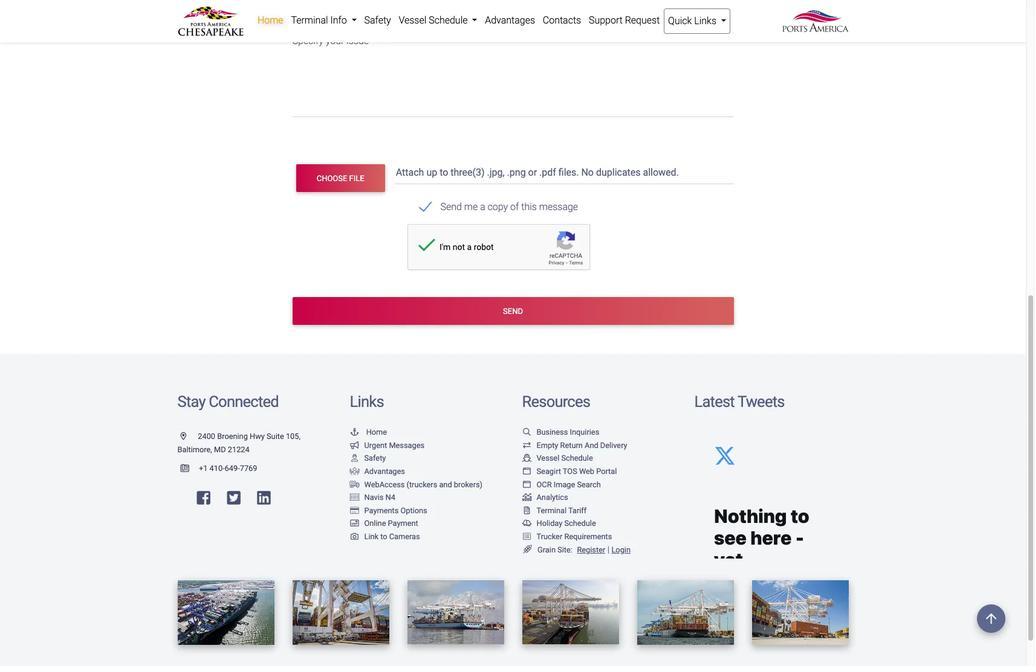 Task type: locate. For each thing, give the bounding box(es) containing it.
links right quick
[[694, 15, 716, 27]]

home link for urgent messages "link"
[[350, 428, 387, 437]]

safety link
[[360, 8, 395, 33], [350, 454, 386, 463]]

2400 broening hwy suite 105, baltimore, md 21224 link
[[177, 432, 300, 454]]

1 vertical spatial advantages link
[[350, 467, 405, 476]]

quick
[[668, 15, 692, 27]]

webaccess (truckers and brokers)
[[364, 480, 482, 489]]

your
[[326, 35, 344, 46]]

649-
[[225, 465, 240, 474]]

terminal down 'analytics'
[[537, 506, 567, 516]]

advantages link up webaccess
[[350, 467, 405, 476]]

2 vertical spatial schedule
[[564, 520, 596, 529]]

1 vertical spatial terminal
[[537, 506, 567, 516]]

home link left 'terminal info'
[[254, 8, 287, 33]]

advantages
[[485, 15, 535, 26], [364, 467, 405, 476]]

1 vertical spatial safety link
[[350, 454, 386, 463]]

0 horizontal spatial vessel schedule link
[[395, 8, 481, 33]]

safety link down urgent
[[350, 454, 386, 463]]

analytics
[[537, 493, 568, 503]]

payments
[[364, 506, 399, 516]]

1 horizontal spatial advantages
[[485, 15, 535, 26]]

navis n4 link
[[350, 493, 395, 503]]

1 horizontal spatial vessel schedule link
[[522, 454, 593, 463]]

home link up urgent
[[350, 428, 387, 437]]

this
[[521, 201, 537, 213]]

0 vertical spatial vessel
[[399, 15, 426, 26]]

message
[[539, 201, 578, 213]]

0 horizontal spatial home
[[257, 15, 283, 26]]

hwy
[[250, 432, 265, 441]]

tweets
[[738, 393, 784, 411]]

0 horizontal spatial vessel schedule
[[399, 15, 470, 26]]

0 horizontal spatial vessel
[[399, 15, 426, 26]]

0 vertical spatial vessel schedule
[[399, 15, 470, 26]]

home left 'terminal info'
[[257, 15, 283, 26]]

and
[[585, 441, 598, 450]]

0 vertical spatial advantages
[[485, 15, 535, 26]]

advantages left contacts
[[485, 15, 535, 26]]

schedule for ship icon at the right bottom
[[561, 454, 593, 463]]

go to top image
[[977, 605, 1005, 634]]

support
[[589, 15, 623, 26]]

vessel schedule link
[[395, 8, 481, 33], [522, 454, 593, 463]]

0 horizontal spatial links
[[350, 393, 384, 411]]

analytics image
[[522, 495, 532, 502]]

holiday
[[537, 520, 562, 529]]

navis n4
[[364, 493, 395, 503]]

n4
[[385, 493, 395, 503]]

vessel schedule
[[399, 15, 470, 26], [537, 454, 593, 463]]

1 horizontal spatial vessel schedule
[[537, 454, 593, 463]]

0 vertical spatial home
[[257, 15, 283, 26]]

send
[[440, 201, 462, 213]]

credit card image
[[350, 508, 359, 515]]

terminal up specify
[[291, 15, 328, 26]]

of
[[510, 201, 519, 213]]

ocr
[[537, 480, 552, 489]]

1 vertical spatial home link
[[350, 428, 387, 437]]

analytics link
[[522, 493, 568, 503]]

webaccess (truckers and brokers) link
[[350, 480, 482, 489]]

0 vertical spatial advantages link
[[481, 8, 539, 33]]

send
[[503, 307, 523, 316]]

credit card front image
[[350, 521, 359, 529]]

0 horizontal spatial terminal
[[291, 15, 328, 26]]

hand receiving image
[[350, 469, 359, 476]]

0 vertical spatial safety link
[[360, 8, 395, 33]]

portal
[[596, 467, 617, 476]]

facebook square image
[[197, 491, 210, 506]]

phone office image
[[180, 466, 199, 473]]

link to cameras
[[364, 533, 420, 542]]

terminal tariff link
[[522, 506, 587, 516]]

ship image
[[522, 455, 532, 463]]

links inside quick links link
[[694, 15, 716, 27]]

to
[[380, 533, 387, 542]]

specify
[[292, 35, 323, 46]]

home link
[[254, 8, 287, 33], [350, 428, 387, 437]]

links up anchor image
[[350, 393, 384, 411]]

container storage image
[[350, 495, 359, 502]]

advantages up webaccess
[[364, 467, 405, 476]]

register
[[577, 546, 605, 555]]

empty return and delivery
[[537, 441, 627, 450]]

terminal for terminal info
[[291, 15, 328, 26]]

home link for terminal info link
[[254, 8, 287, 33]]

1 vertical spatial schedule
[[561, 454, 593, 463]]

0 vertical spatial links
[[694, 15, 716, 27]]

0 horizontal spatial advantages
[[364, 467, 405, 476]]

1 horizontal spatial links
[[694, 15, 716, 27]]

safety link up issue at top
[[360, 8, 395, 33]]

browser image
[[522, 482, 532, 489]]

payment
[[388, 520, 418, 529]]

file invoice image
[[522, 508, 532, 515]]

holiday schedule
[[537, 520, 596, 529]]

terminal info link
[[287, 8, 360, 33]]

latest
[[694, 393, 734, 411]]

terminal
[[291, 15, 328, 26], [537, 506, 567, 516]]

exchange image
[[522, 442, 532, 450]]

user hard hat image
[[350, 455, 359, 463]]

browser image
[[522, 469, 532, 476]]

brokers)
[[454, 480, 482, 489]]

1 vertical spatial vessel
[[537, 454, 559, 463]]

search image
[[522, 429, 532, 437]]

1 horizontal spatial home
[[366, 428, 387, 437]]

0 horizontal spatial home link
[[254, 8, 287, 33]]

0 vertical spatial terminal
[[291, 15, 328, 26]]

1 horizontal spatial home link
[[350, 428, 387, 437]]

business inquiries link
[[522, 428, 599, 437]]

link
[[364, 533, 378, 542]]

inquiries
[[570, 428, 599, 437]]

safety down urgent
[[364, 454, 386, 463]]

Attach up to three(3) .jpg, .png or .pdf files. No duplicates allowed. text field
[[395, 161, 736, 184]]

choose file
[[317, 174, 364, 183]]

|
[[607, 545, 609, 555]]

business inquiries
[[537, 428, 599, 437]]

urgent
[[364, 441, 387, 450]]

advantages link
[[481, 8, 539, 33], [350, 467, 405, 476]]

safety link for urgent messages "link"
[[350, 454, 386, 463]]

anchor image
[[350, 429, 359, 437]]

stay
[[177, 393, 205, 411]]

twitter square image
[[227, 491, 241, 506]]

payments options link
[[350, 506, 427, 516]]

0 vertical spatial safety
[[364, 15, 391, 26]]

1 safety from the top
[[364, 15, 391, 26]]

advantages link left contacts
[[481, 8, 539, 33]]

login
[[611, 546, 631, 555]]

0 vertical spatial home link
[[254, 8, 287, 33]]

1 vertical spatial links
[[350, 393, 384, 411]]

quick links
[[668, 15, 719, 27]]

home up urgent
[[366, 428, 387, 437]]

0 vertical spatial schedule
[[429, 15, 468, 26]]

suite
[[267, 432, 284, 441]]

schedule for bells icon
[[564, 520, 596, 529]]

home
[[257, 15, 283, 26], [366, 428, 387, 437]]

2 safety from the top
[[364, 454, 386, 463]]

cameras
[[389, 533, 420, 542]]

safety
[[364, 15, 391, 26], [364, 454, 386, 463]]

connected
[[209, 393, 279, 411]]

1 vertical spatial safety
[[364, 454, 386, 463]]

(truckers
[[407, 480, 437, 489]]

0 horizontal spatial advantages link
[[350, 467, 405, 476]]

return
[[560, 441, 583, 450]]

safety up issue at top
[[364, 15, 391, 26]]

1 vertical spatial advantages
[[364, 467, 405, 476]]

links
[[694, 15, 716, 27], [350, 393, 384, 411]]

1 horizontal spatial terminal
[[537, 506, 567, 516]]



Task type: vqa. For each thing, say whether or not it's contained in the screenshot.
"Safety" image
no



Task type: describe. For each thing, give the bounding box(es) containing it.
online
[[364, 520, 386, 529]]

resources
[[522, 393, 590, 411]]

list alt image
[[522, 534, 532, 542]]

grain
[[537, 546, 556, 555]]

web
[[579, 467, 594, 476]]

site:
[[557, 546, 572, 555]]

+1
[[199, 465, 208, 474]]

and
[[439, 480, 452, 489]]

info
[[330, 15, 347, 26]]

urgent messages
[[364, 441, 424, 450]]

seagirt tos web portal link
[[522, 467, 617, 476]]

1 horizontal spatial vessel
[[537, 454, 559, 463]]

safety inside safety link
[[364, 15, 391, 26]]

quick links link
[[664, 8, 731, 34]]

send button
[[292, 298, 734, 326]]

map marker alt image
[[180, 434, 196, 441]]

requirements
[[564, 533, 612, 542]]

1 vertical spatial vessel schedule
[[537, 454, 593, 463]]

linkedin image
[[257, 491, 271, 506]]

online payment link
[[350, 520, 418, 529]]

410-
[[209, 465, 225, 474]]

online payment
[[364, 520, 418, 529]]

terminal info
[[291, 15, 349, 26]]

urgent messages link
[[350, 441, 424, 450]]

tariff
[[568, 506, 587, 516]]

ocr image search link
[[522, 480, 601, 489]]

stay connected
[[177, 393, 279, 411]]

business
[[537, 428, 568, 437]]

choose
[[317, 174, 347, 183]]

copy
[[488, 201, 508, 213]]

bullhorn image
[[350, 442, 359, 450]]

safety link for terminal info link
[[360, 8, 395, 33]]

empty return and delivery link
[[522, 441, 627, 450]]

0 vertical spatial vessel schedule link
[[395, 8, 481, 33]]

2400
[[198, 432, 215, 441]]

register link
[[575, 546, 605, 555]]

send me a copy of this message
[[440, 201, 578, 213]]

options
[[400, 506, 427, 516]]

trucker requirements link
[[522, 533, 612, 542]]

terminal for terminal tariff
[[537, 506, 567, 516]]

contacts link
[[539, 8, 585, 33]]

7769
[[240, 465, 257, 474]]

+1 410-649-7769
[[199, 465, 257, 474]]

support request
[[589, 15, 660, 26]]

camera image
[[350, 534, 359, 542]]

delivery
[[600, 441, 627, 450]]

bells image
[[522, 521, 532, 529]]

login link
[[611, 546, 631, 555]]

1 horizontal spatial advantages link
[[481, 8, 539, 33]]

issue
[[347, 35, 369, 46]]

webaccess
[[364, 480, 405, 489]]

empty
[[537, 441, 558, 450]]

broening
[[217, 432, 248, 441]]

me
[[464, 201, 478, 213]]

ocr image search
[[537, 480, 601, 489]]

wheat image
[[522, 546, 533, 554]]

truck container image
[[350, 482, 359, 489]]

payments options
[[364, 506, 427, 516]]

holiday schedule link
[[522, 520, 596, 529]]

contacts
[[543, 15, 581, 26]]

tos
[[563, 467, 577, 476]]

terminal tariff
[[537, 506, 587, 516]]

specify your issue
[[292, 35, 369, 46]]

trucker
[[537, 533, 562, 542]]

seagirt tos web portal
[[537, 467, 617, 476]]

request
[[625, 15, 660, 26]]

a
[[480, 201, 485, 213]]

latest tweets
[[694, 393, 784, 411]]

md
[[214, 445, 226, 454]]

105,
[[286, 432, 300, 441]]

Specify your issue text field
[[292, 27, 734, 117]]

1 vertical spatial home
[[366, 428, 387, 437]]

link to cameras link
[[350, 533, 420, 542]]

baltimore,
[[177, 445, 212, 454]]

image
[[554, 480, 575, 489]]

21224
[[228, 445, 250, 454]]

1 vertical spatial vessel schedule link
[[522, 454, 593, 463]]

file
[[349, 174, 364, 183]]

support request link
[[585, 8, 664, 33]]

+1 410-649-7769 link
[[177, 465, 257, 474]]

grain site: register | login
[[537, 545, 631, 555]]



